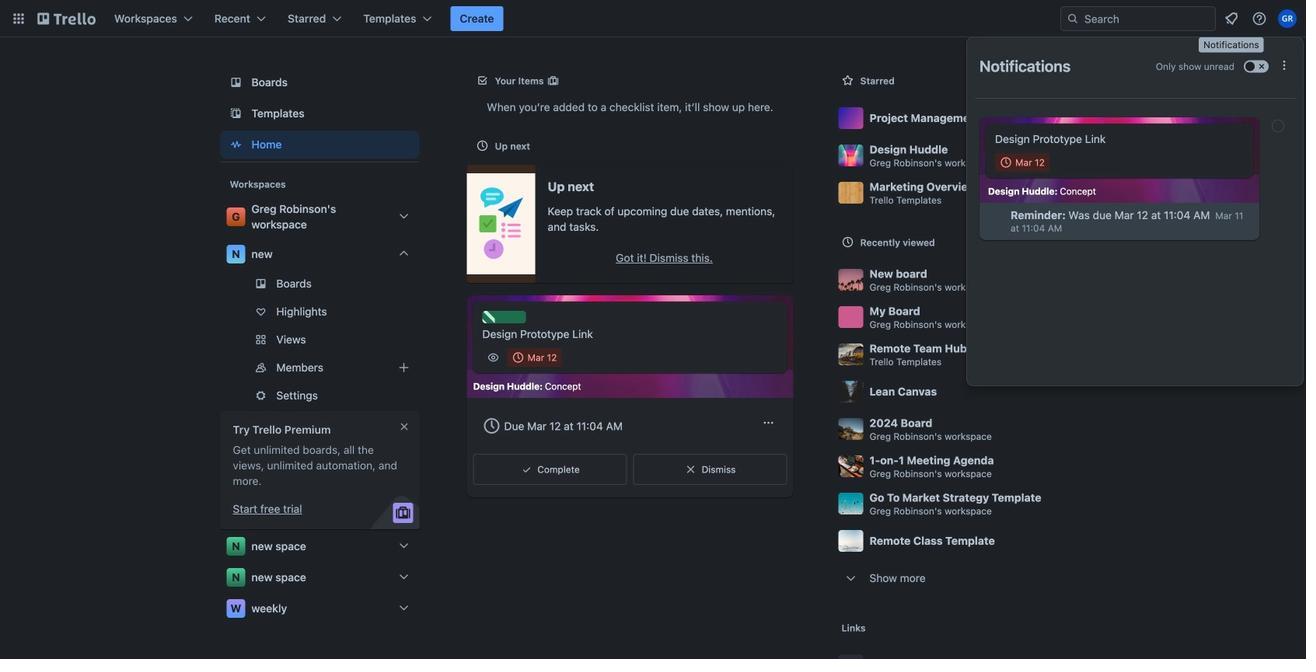 Task type: vqa. For each thing, say whether or not it's contained in the screenshot.
the Get even more perspective with Workspace views Premium Workspaces can combine boards into Table and Calendar to filter, sort, and get more done. at the bottom of the page
no



Task type: locate. For each thing, give the bounding box(es) containing it.
Search field
[[1080, 8, 1216, 30]]

color: green, title: none image
[[483, 311, 526, 324]]

tooltip
[[1199, 37, 1264, 53]]

primary element
[[0, 0, 1307, 37]]

back to home image
[[37, 6, 96, 31]]

template board image
[[227, 104, 245, 123]]



Task type: describe. For each thing, give the bounding box(es) containing it.
home image
[[227, 135, 245, 154]]

0 notifications image
[[1223, 9, 1241, 28]]

click to unstar project management. it will be removed from your starred list. image
[[1072, 110, 1088, 126]]

open information menu image
[[1252, 11, 1268, 26]]

click to unstar design huddle . it will be removed from your starred list. image
[[1072, 148, 1088, 163]]

greg robinson (gregrobinson96) image
[[1279, 9, 1297, 28]]

click to unstar marketing overview. it will be removed from your starred list. image
[[1072, 185, 1088, 201]]

click to star lean canvas. it will show up at the top of your boards list. image
[[1072, 384, 1088, 400]]

add image
[[395, 359, 413, 377]]

board image
[[227, 73, 245, 92]]

search image
[[1067, 12, 1080, 25]]



